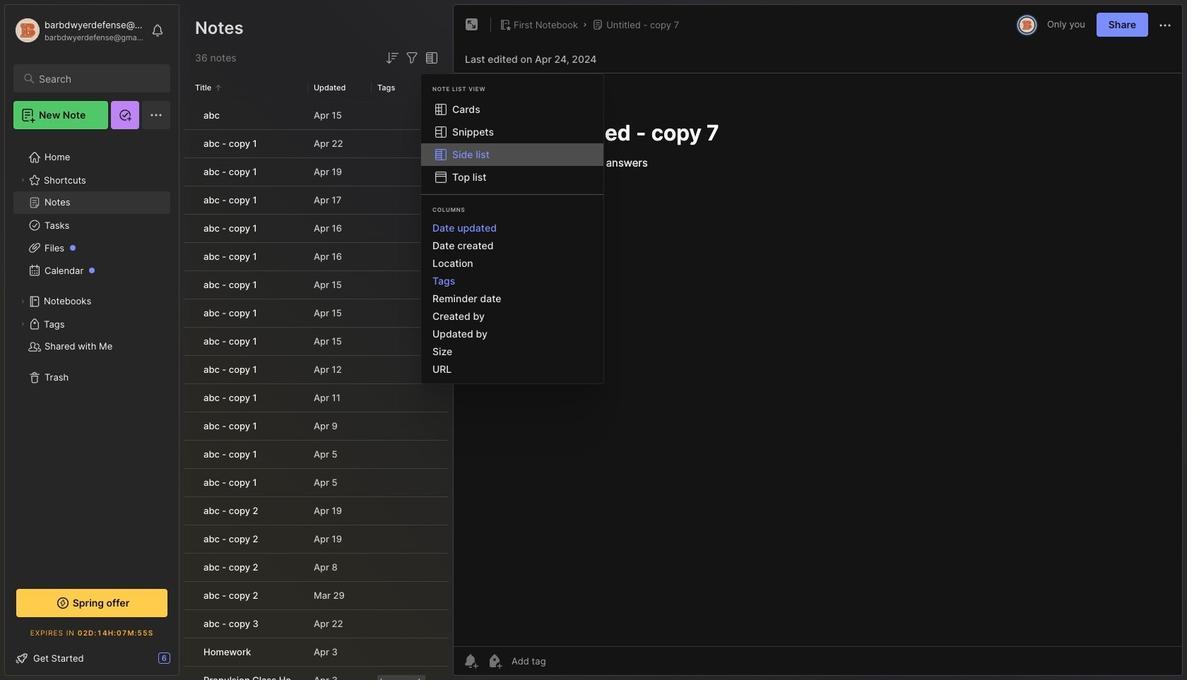 Task type: describe. For each thing, give the bounding box(es) containing it.
3 cell from the top
[[184, 158, 195, 186]]

note window element
[[453, 4, 1183, 680]]

more actions image
[[1157, 17, 1174, 34]]

7 cell from the top
[[184, 271, 195, 299]]

main element
[[0, 0, 184, 681]]

16 cell from the top
[[184, 526, 195, 554]]

Add tag field
[[510, 655, 617, 668]]

17 cell from the top
[[184, 554, 195, 582]]

Help and Learning task checklist field
[[5, 648, 179, 670]]

18 cell from the top
[[184, 583, 195, 610]]

expand note image
[[464, 16, 481, 33]]

Search text field
[[39, 72, 158, 86]]

9 cell from the top
[[184, 328, 195, 356]]

add tag image
[[486, 653, 503, 670]]

1 cell from the top
[[184, 102, 195, 129]]

barbdwyerdefense@gmail.com avatar image
[[1020, 17, 1035, 32]]

click to collapse image
[[178, 655, 189, 672]]

Sort options field
[[384, 49, 401, 66]]

8 cell from the top
[[184, 300, 195, 327]]

15 cell from the top
[[184, 498, 195, 525]]

10 cell from the top
[[184, 356, 195, 384]]

13 cell from the top
[[184, 441, 195, 469]]

expand notebooks image
[[18, 298, 27, 306]]

Account field
[[13, 16, 144, 45]]

12 cell from the top
[[184, 413, 195, 440]]



Task type: locate. For each thing, give the bounding box(es) containing it.
0 vertical spatial dropdown list menu
[[421, 98, 604, 189]]

add filters image
[[404, 49, 421, 66]]

none search field inside "main" element
[[39, 70, 158, 87]]

6 cell from the top
[[184, 243, 195, 271]]

tree
[[5, 138, 179, 574]]

1 vertical spatial dropdown list menu
[[421, 219, 604, 378]]

2 dropdown list menu from the top
[[421, 219, 604, 378]]

row group
[[184, 102, 449, 681]]

add a reminder image
[[462, 653, 479, 670]]

21 cell from the top
[[184, 667, 195, 681]]

2 cell from the top
[[184, 130, 195, 158]]

tree inside "main" element
[[5, 138, 179, 574]]

expand tags image
[[18, 320, 27, 329]]

19 cell from the top
[[184, 611, 195, 638]]

14 cell from the top
[[184, 469, 195, 497]]

1 dropdown list menu from the top
[[421, 98, 604, 189]]

20 cell from the top
[[184, 639, 195, 667]]

5 cell from the top
[[184, 215, 195, 242]]

None search field
[[39, 70, 158, 87]]

menu item
[[421, 144, 604, 166]]

4 cell from the top
[[184, 187, 195, 214]]

Add filters field
[[404, 49, 421, 66]]

Note Editor text field
[[454, 73, 1183, 647]]

View options field
[[421, 49, 440, 66]]

dropdown list menu
[[421, 98, 604, 189], [421, 219, 604, 378]]

11 cell from the top
[[184, 385, 195, 412]]

More actions field
[[1157, 16, 1174, 34]]

cell
[[184, 102, 195, 129], [184, 130, 195, 158], [184, 158, 195, 186], [184, 187, 195, 214], [184, 215, 195, 242], [184, 243, 195, 271], [184, 271, 195, 299], [184, 300, 195, 327], [184, 328, 195, 356], [184, 356, 195, 384], [184, 385, 195, 412], [184, 413, 195, 440], [184, 441, 195, 469], [184, 469, 195, 497], [184, 498, 195, 525], [184, 526, 195, 554], [184, 554, 195, 582], [184, 583, 195, 610], [184, 611, 195, 638], [184, 639, 195, 667], [184, 667, 195, 681]]



Task type: vqa. For each thing, say whether or not it's contained in the screenshot.
barbdwyerdefense@gmail.com avatar
yes



